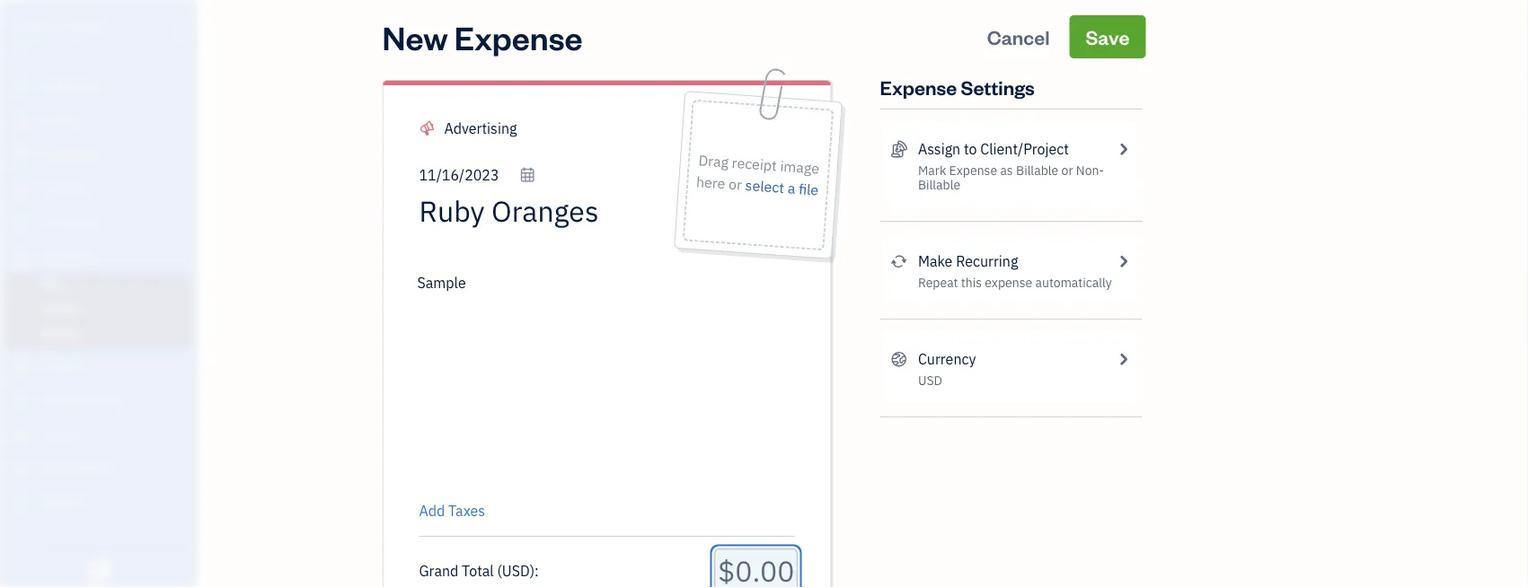 Task type: vqa. For each thing, say whether or not it's contained in the screenshot.
middle The Create
no



Task type: describe. For each thing, give the bounding box(es) containing it.
settings
[[961, 74, 1035, 100]]

drag
[[698, 151, 729, 172]]

timer image
[[12, 392, 33, 410]]

project image
[[12, 358, 33, 376]]

Amount (USD) text field
[[718, 552, 795, 588]]

1 horizontal spatial billable
[[1016, 162, 1059, 179]]

repeat
[[918, 275, 958, 291]]

as
[[1001, 162, 1013, 179]]

here
[[696, 172, 726, 193]]

or for drag receipt image here or
[[728, 175, 743, 194]]

report image
[[12, 494, 33, 512]]

select a file
[[745, 176, 819, 200]]

refresh image
[[891, 251, 908, 272]]

assign to client/project
[[918, 140, 1069, 159]]

add taxes
[[419, 502, 485, 521]]

freshbooks image
[[84, 559, 113, 581]]

drag receipt image here or
[[696, 151, 820, 194]]

money image
[[12, 426, 33, 444]]

cancel button
[[971, 15, 1066, 58]]

ruby
[[14, 16, 48, 35]]

new
[[382, 15, 448, 58]]

1 vertical spatial expense
[[880, 74, 957, 100]]

select
[[745, 176, 785, 197]]

Category text field
[[444, 118, 598, 139]]

image
[[780, 157, 820, 178]]

chart image
[[12, 460, 33, 478]]

this
[[961, 275, 982, 291]]

main element
[[0, 0, 243, 588]]

expense image
[[12, 249, 33, 267]]

cancel
[[987, 24, 1050, 49]]

currencyandlanguage image
[[891, 349, 908, 370]]

(
[[497, 562, 502, 581]]

taxes
[[449, 502, 485, 521]]

ruby oranges owner
[[14, 16, 106, 50]]

currency
[[918, 350, 976, 369]]

apps image
[[13, 540, 192, 554]]



Task type: locate. For each thing, give the bounding box(es) containing it.
dashboard image
[[12, 78, 33, 96]]

expense
[[985, 275, 1033, 291]]

make recurring
[[918, 252, 1019, 271]]

chevronright image
[[1115, 251, 1132, 272]]

file
[[798, 179, 819, 200]]

billable
[[1016, 162, 1059, 179], [918, 177, 961, 193]]

owner
[[14, 36, 47, 50]]

0 horizontal spatial usd
[[502, 562, 530, 581]]

or inside drag receipt image here or
[[728, 175, 743, 194]]

grand total ( usd ):
[[419, 562, 539, 581]]

receipt
[[731, 153, 778, 175]]

estimate image
[[12, 146, 33, 164]]

usd right total
[[502, 562, 530, 581]]

1 chevronright image from the top
[[1115, 138, 1132, 160]]

or right here
[[728, 175, 743, 194]]

or inside mark expense as billable or non- billable
[[1062, 162, 1074, 179]]

expense
[[455, 15, 583, 58], [880, 74, 957, 100], [950, 162, 998, 179]]

Merchant text field
[[419, 193, 665, 229]]

mark expense as billable or non- billable
[[918, 162, 1105, 193]]

make
[[918, 252, 953, 271]]

1 horizontal spatial usd
[[918, 372, 943, 389]]

add
[[419, 502, 445, 521]]

assign
[[918, 140, 961, 159]]

0 vertical spatial expense
[[455, 15, 583, 58]]

expense for mark expense as billable or non- billable
[[950, 162, 998, 179]]

Description text field
[[410, 272, 786, 488]]

oranges
[[51, 16, 106, 35]]

payment image
[[12, 215, 33, 233]]

chevronright image for currency
[[1115, 349, 1132, 370]]

mark
[[918, 162, 947, 179]]

or for mark expense as billable or non- billable
[[1062, 162, 1074, 179]]

0 vertical spatial chevronright image
[[1115, 138, 1132, 160]]

2 vertical spatial expense
[[950, 162, 998, 179]]

client/project
[[981, 140, 1069, 159]]

expense for new expense
[[455, 15, 583, 58]]

a
[[787, 179, 796, 198]]

total
[[462, 562, 494, 581]]

new expense
[[382, 15, 583, 58]]

expense inside mark expense as billable or non- billable
[[950, 162, 998, 179]]

1 vertical spatial usd
[[502, 562, 530, 581]]

0 horizontal spatial or
[[728, 175, 743, 194]]

select a file button
[[745, 174, 820, 201]]

repeat this expense automatically
[[918, 275, 1112, 291]]

billable down assign
[[918, 177, 961, 193]]

invoice image
[[12, 181, 33, 199]]

billable down client/project
[[1016, 162, 1059, 179]]

):
[[530, 562, 539, 581]]

0 horizontal spatial billable
[[918, 177, 961, 193]]

grand
[[419, 562, 459, 581]]

usd down currency
[[918, 372, 943, 389]]

Date in MM/DD/YYYY format text field
[[419, 166, 536, 185]]

chevronright image
[[1115, 138, 1132, 160], [1115, 349, 1132, 370]]

expense settings
[[880, 74, 1035, 100]]

recurring
[[956, 252, 1019, 271]]

or left non-
[[1062, 162, 1074, 179]]

usd
[[918, 372, 943, 389], [502, 562, 530, 581]]

1 horizontal spatial or
[[1062, 162, 1074, 179]]

1 vertical spatial chevronright image
[[1115, 349, 1132, 370]]

to
[[964, 140, 977, 159]]

2 chevronright image from the top
[[1115, 349, 1132, 370]]

automatically
[[1036, 275, 1112, 291]]

chevronright image for assign to client/project
[[1115, 138, 1132, 160]]

save button
[[1070, 15, 1146, 58]]

or
[[1062, 162, 1074, 179], [728, 175, 743, 194]]

0 vertical spatial usd
[[918, 372, 943, 389]]

add taxes button
[[419, 501, 485, 522]]

client image
[[12, 112, 33, 130]]

non-
[[1076, 162, 1105, 179]]

save
[[1086, 24, 1130, 49]]

expensesrebilling image
[[891, 138, 908, 160]]



